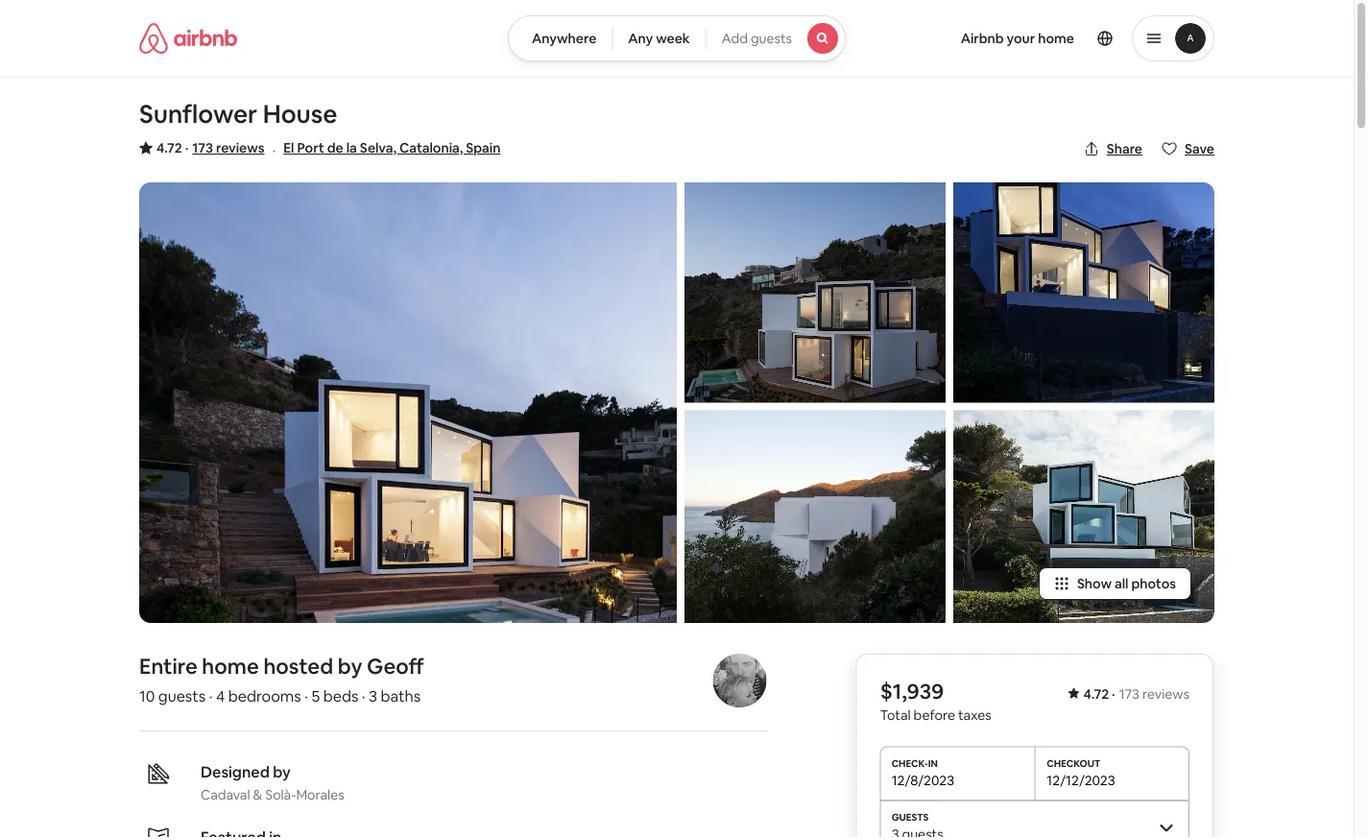 Task type: vqa. For each thing, say whether or not it's contained in the screenshot.
"el port de la selva, catalonia, spain" button
yes



Task type: locate. For each thing, give the bounding box(es) containing it.
port
[[297, 139, 324, 157]]

home up 4
[[202, 653, 259, 680]]

None search field
[[508, 15, 846, 61]]

1 horizontal spatial 4.72 · 173 reviews
[[1084, 686, 1190, 703]]

guests inside button
[[751, 30, 792, 47]]

airbnb your home
[[961, 30, 1075, 47]]

1 horizontal spatial 4.72
[[1084, 686, 1109, 703]]

entire home hosted by geoff 10 guests · 4 bedrooms · 5 beds · 3 baths
[[139, 653, 424, 706]]

taxes
[[959, 707, 992, 724]]

0 vertical spatial home
[[1038, 30, 1075, 47]]

173
[[192, 139, 213, 157], [1120, 686, 1140, 703]]

airbnb
[[961, 30, 1004, 47]]

your
[[1007, 30, 1036, 47]]

guests down entire
[[158, 686, 206, 706]]

el port de la selva, catalonia, spain button
[[283, 136, 501, 159]]

10
[[139, 686, 155, 706]]

1 vertical spatial home
[[202, 653, 259, 680]]

de
[[327, 139, 344, 157]]

morales
[[296, 787, 344, 804]]

4
[[216, 686, 225, 706]]

0 vertical spatial 173
[[192, 139, 213, 157]]

1 vertical spatial 4.72
[[1084, 686, 1109, 703]]

share button
[[1076, 133, 1151, 165]]

4.72 down sunflower
[[157, 139, 182, 157]]

1 vertical spatial 173
[[1120, 686, 1140, 703]]

share
[[1107, 140, 1143, 158]]

0 horizontal spatial guests
[[158, 686, 206, 706]]

profile element
[[869, 0, 1215, 77]]

0 vertical spatial 4.72
[[157, 139, 182, 157]]

baths
[[381, 686, 421, 706]]

guests
[[751, 30, 792, 47], [158, 686, 206, 706]]

home right your
[[1038, 30, 1075, 47]]

· left el
[[272, 140, 276, 159]]

$1,939
[[880, 678, 944, 706]]

0 vertical spatial reviews
[[216, 139, 265, 157]]

1 horizontal spatial reviews
[[1143, 686, 1190, 703]]

total
[[880, 707, 911, 724]]

0 horizontal spatial 4.72
[[157, 139, 182, 157]]

add guests button
[[706, 15, 846, 61]]

173 reviews button
[[192, 138, 265, 158]]

sunflower house image 5 image
[[954, 411, 1215, 623]]

guests right add
[[751, 30, 792, 47]]

· left 3
[[362, 686, 366, 706]]

0 horizontal spatial 173
[[192, 139, 213, 157]]

learn more about the host, geoff. image
[[713, 654, 767, 708], [713, 654, 767, 708]]

all
[[1115, 575, 1129, 593]]

$1,939 total before taxes
[[880, 678, 992, 724]]

·
[[185, 139, 189, 157], [272, 140, 276, 159], [1112, 686, 1116, 703], [209, 686, 213, 706], [305, 686, 308, 706], [362, 686, 366, 706]]

la
[[346, 139, 357, 157]]

0 horizontal spatial 4.72 · 173 reviews
[[157, 139, 265, 157]]

el
[[283, 139, 294, 157]]

4.72 · 173 reviews
[[157, 139, 265, 157], [1084, 686, 1190, 703]]

any
[[628, 30, 653, 47]]

0 vertical spatial guests
[[751, 30, 792, 47]]

any week button
[[612, 15, 707, 61]]

selva,
[[360, 139, 397, 157]]

none search field containing anywhere
[[508, 15, 846, 61]]

guests inside entire home hosted by geoff 10 guests · 4 bedrooms · 5 beds · 3 baths
[[158, 686, 206, 706]]

4.72 up 12/12/2023
[[1084, 686, 1109, 703]]

photos
[[1132, 575, 1177, 593]]

show
[[1078, 575, 1112, 593]]

reviews
[[216, 139, 265, 157], [1143, 686, 1190, 703]]

1 horizontal spatial guests
[[751, 30, 792, 47]]

4.72
[[157, 139, 182, 157], [1084, 686, 1109, 703]]

add
[[722, 30, 748, 47]]

week
[[656, 30, 690, 47]]

home inside profile element
[[1038, 30, 1075, 47]]

entire
[[139, 653, 198, 680]]

1 vertical spatial 4.72 · 173 reviews
[[1084, 686, 1190, 703]]

0 horizontal spatial home
[[202, 653, 259, 680]]

1 horizontal spatial home
[[1038, 30, 1075, 47]]

1 vertical spatial guests
[[158, 686, 206, 706]]

home
[[1038, 30, 1075, 47], [202, 653, 259, 680]]

hosted
[[264, 653, 333, 680]]

designed
[[201, 762, 270, 782]]

· down sunflower
[[185, 139, 189, 157]]

show all photos button
[[1039, 568, 1192, 600]]

catalonia,
[[400, 139, 463, 157]]



Task type: describe. For each thing, give the bounding box(es) containing it.
anywhere
[[532, 30, 597, 47]]

show all photos
[[1078, 575, 1177, 593]]

spain
[[466, 139, 501, 157]]

· up 12/12/2023
[[1112, 686, 1116, 703]]

before
[[914, 707, 956, 724]]

save button
[[1154, 133, 1223, 165]]

1 vertical spatial reviews
[[1143, 686, 1190, 703]]

· inside · el port de la selva, catalonia, spain
[[272, 140, 276, 159]]

by geoff
[[338, 653, 424, 680]]

airbnb your home link
[[950, 18, 1086, 59]]

sunflower house
[[139, 98, 338, 130]]

&
[[253, 787, 262, 804]]

cadaval
[[201, 787, 250, 804]]

12/8/2023
[[892, 772, 955, 789]]

house
[[263, 98, 338, 130]]

sunflower
[[139, 98, 258, 130]]

sunflower house image 2 image
[[685, 182, 946, 403]]

designed by cadaval & solà-morales
[[201, 762, 344, 804]]

save
[[1185, 140, 1215, 158]]

home inside entire home hosted by geoff 10 guests · 4 bedrooms · 5 beds · 3 baths
[[202, 653, 259, 680]]

1 horizontal spatial 173
[[1120, 686, 1140, 703]]

solà-
[[265, 787, 296, 804]]

anywhere button
[[508, 15, 613, 61]]

by
[[273, 762, 291, 782]]

sunflower house image 3 image
[[685, 411, 946, 623]]

· el port de la selva, catalonia, spain
[[272, 139, 501, 159]]

sunflower house image 4 image
[[954, 182, 1215, 403]]

any week
[[628, 30, 690, 47]]

sunflower house image 1 image
[[139, 182, 677, 624]]

3
[[369, 686, 378, 706]]

5
[[312, 686, 320, 706]]

beds
[[323, 686, 359, 706]]

add guests
[[722, 30, 792, 47]]

· left 4
[[209, 686, 213, 706]]

0 horizontal spatial reviews
[[216, 139, 265, 157]]

0 vertical spatial 4.72 · 173 reviews
[[157, 139, 265, 157]]

· left 5
[[305, 686, 308, 706]]

bedrooms
[[228, 686, 301, 706]]

12/12/2023
[[1047, 772, 1116, 789]]



